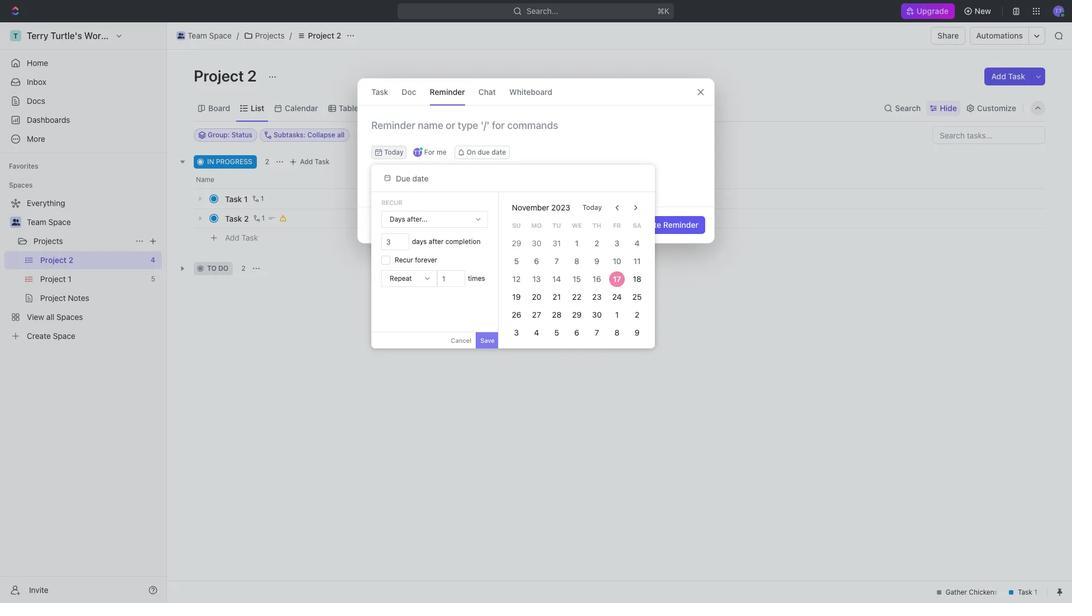 Task type: vqa. For each thing, say whether or not it's contained in the screenshot.


Task type: locate. For each thing, give the bounding box(es) containing it.
projects link
[[241, 29, 287, 42], [34, 232, 131, 250]]

0 vertical spatial project
[[308, 31, 334, 40]]

0 vertical spatial projects link
[[241, 29, 287, 42]]

1 right task 2
[[262, 214, 265, 222]]

7 up 14
[[555, 256, 559, 266]]

1 horizontal spatial today
[[583, 203, 602, 212]]

chat button
[[479, 79, 496, 105]]

29 down 22 at the right of the page
[[572, 310, 582, 319]]

add task down task 2
[[225, 233, 258, 242]]

1 horizontal spatial 30
[[592, 310, 602, 319]]

to
[[207, 264, 217, 273]]

1 vertical spatial team space
[[27, 217, 71, 227]]

None field
[[381, 233, 409, 250], [437, 270, 465, 287], [381, 233, 409, 250], [437, 270, 465, 287]]

team space right user group image
[[188, 31, 232, 40]]

3
[[615, 239, 620, 248], [514, 328, 519, 337]]

new
[[975, 6, 991, 16]]

add task button down the calendar link
[[287, 155, 334, 169]]

add up customize
[[992, 71, 1006, 81]]

8 up 15
[[574, 256, 579, 266]]

1 horizontal spatial team space
[[188, 31, 232, 40]]

1 vertical spatial 8
[[615, 328, 620, 337]]

chat
[[479, 87, 496, 96]]

1 vertical spatial projects link
[[34, 232, 131, 250]]

task
[[1009, 71, 1025, 81], [371, 87, 388, 96], [315, 158, 330, 166], [225, 194, 242, 204], [225, 214, 242, 223], [242, 233, 258, 242]]

reminder right doc
[[430, 87, 465, 96]]

1 horizontal spatial projects link
[[241, 29, 287, 42]]

in
[[207, 158, 214, 166]]

today inside dropdown button
[[384, 148, 404, 156]]

add task
[[992, 71, 1025, 81], [300, 158, 330, 166], [225, 233, 258, 242]]

team inside sidebar 'navigation'
[[27, 217, 46, 227]]

0 horizontal spatial 9
[[595, 256, 599, 266]]

add
[[992, 71, 1006, 81], [300, 158, 313, 166], [225, 233, 239, 242]]

0 horizontal spatial 7
[[555, 256, 559, 266]]

assignees button
[[452, 128, 504, 142]]

6 up 13
[[534, 256, 539, 266]]

0 horizontal spatial projects
[[34, 236, 63, 246]]

0 horizontal spatial team
[[27, 217, 46, 227]]

1 button right task 2
[[251, 213, 267, 224]]

1 vertical spatial 30
[[592, 310, 602, 319]]

1 vertical spatial space
[[48, 217, 71, 227]]

team space
[[188, 31, 232, 40], [27, 217, 71, 227]]

add task up customize
[[992, 71, 1025, 81]]

1 vertical spatial 9
[[635, 328, 640, 337]]

table
[[339, 103, 359, 113]]

team space inside sidebar 'navigation'
[[27, 217, 71, 227]]

1 horizontal spatial space
[[209, 31, 232, 40]]

0 vertical spatial 6
[[534, 256, 539, 266]]

10
[[613, 256, 621, 266]]

add task down calendar at the top left of page
[[300, 158, 330, 166]]

dialog
[[357, 78, 715, 244]]

1 horizontal spatial team space link
[[174, 29, 235, 42]]

1 horizontal spatial reminder
[[663, 220, 699, 230]]

customize button
[[963, 100, 1020, 116]]

0 horizontal spatial team space
[[27, 217, 71, 227]]

26
[[512, 310, 521, 319]]

15
[[573, 274, 581, 284]]

1 vertical spatial add task
[[300, 158, 330, 166]]

6
[[534, 256, 539, 266], [574, 328, 579, 337]]

1 vertical spatial projects
[[34, 236, 63, 246]]

0 vertical spatial reminder
[[430, 87, 465, 96]]

mo
[[532, 222, 542, 229]]

0 vertical spatial add task
[[992, 71, 1025, 81]]

0 horizontal spatial /
[[237, 31, 239, 40]]

1 vertical spatial team space link
[[27, 213, 160, 231]]

9 up 16
[[595, 256, 599, 266]]

recur up days
[[381, 199, 403, 206]]

Due date text field
[[396, 173, 489, 183]]

projects
[[255, 31, 285, 40], [34, 236, 63, 246]]

0 vertical spatial team
[[188, 31, 207, 40]]

0 vertical spatial project 2
[[308, 31, 341, 40]]

2 horizontal spatial add task
[[992, 71, 1025, 81]]

projects link inside tree
[[34, 232, 131, 250]]

dialog containing task
[[357, 78, 715, 244]]

0 horizontal spatial 8
[[574, 256, 579, 266]]

1 vertical spatial add task button
[[287, 155, 334, 169]]

1 vertical spatial 1 button
[[251, 213, 267, 224]]

1
[[244, 194, 248, 204], [261, 194, 264, 203], [262, 214, 265, 222], [575, 239, 579, 248], [615, 310, 619, 319]]

0 vertical spatial recur
[[381, 199, 403, 206]]

0 vertical spatial team space
[[188, 31, 232, 40]]

0 vertical spatial 5
[[514, 256, 519, 266]]

team space link inside sidebar 'navigation'
[[27, 213, 160, 231]]

1 horizontal spatial add task
[[300, 158, 330, 166]]

1 horizontal spatial project
[[308, 31, 334, 40]]

0 vertical spatial 1 button
[[250, 193, 266, 204]]

3 up 10
[[615, 239, 620, 248]]

automations
[[977, 31, 1023, 40]]

0 vertical spatial add task button
[[985, 68, 1032, 85]]

1 down 'we'
[[575, 239, 579, 248]]

1 button right the 'task 1'
[[250, 193, 266, 204]]

4 up 11
[[635, 239, 640, 248]]

0 vertical spatial today
[[384, 148, 404, 156]]

project
[[308, 31, 334, 40], [194, 66, 244, 85]]

1 horizontal spatial add
[[300, 158, 313, 166]]

team space right user group icon at the left top of page
[[27, 217, 71, 227]]

2
[[336, 31, 341, 40], [247, 66, 257, 85], [265, 158, 269, 166], [244, 214, 249, 223], [595, 239, 599, 248], [241, 264, 246, 273], [635, 310, 640, 319]]

space right user group image
[[209, 31, 232, 40]]

0 vertical spatial 4
[[635, 239, 640, 248]]

recur
[[381, 199, 403, 206], [395, 256, 413, 264]]

30
[[532, 239, 542, 248], [592, 310, 602, 319]]

upgrade
[[917, 6, 949, 16]]

tree inside sidebar 'navigation'
[[4, 194, 162, 345]]

0 horizontal spatial project
[[194, 66, 244, 85]]

20
[[532, 292, 541, 302]]

today down 'gantt' link
[[384, 148, 404, 156]]

29 down su at top left
[[512, 239, 521, 248]]

30 down 23
[[592, 310, 602, 319]]

space right user group icon at the left top of page
[[48, 217, 71, 227]]

0 vertical spatial 7
[[555, 256, 559, 266]]

share
[[938, 31, 959, 40]]

invite
[[29, 585, 48, 595]]

add task button up customize
[[985, 68, 1032, 85]]

1 vertical spatial today
[[583, 203, 602, 212]]

1 button
[[250, 193, 266, 204], [251, 213, 267, 224]]

0 horizontal spatial space
[[48, 217, 71, 227]]

3 down 26
[[514, 328, 519, 337]]

1 vertical spatial 3
[[514, 328, 519, 337]]

5 down 28
[[554, 328, 559, 337]]

1 horizontal spatial 6
[[574, 328, 579, 337]]

0 vertical spatial space
[[209, 31, 232, 40]]

1 vertical spatial add
[[300, 158, 313, 166]]

repeat button
[[382, 271, 437, 287]]

board
[[208, 103, 230, 113]]

space inside tree
[[48, 217, 71, 227]]

8
[[574, 256, 579, 266], [615, 328, 620, 337]]

recur up repeat
[[395, 256, 413, 264]]

1 horizontal spatial /
[[290, 31, 292, 40]]

0 horizontal spatial project 2
[[194, 66, 260, 85]]

1 horizontal spatial 3
[[615, 239, 620, 248]]

1 horizontal spatial projects
[[255, 31, 285, 40]]

1 vertical spatial 29
[[572, 310, 582, 319]]

list link
[[249, 100, 264, 116]]

1 vertical spatial recur
[[395, 256, 413, 264]]

add down the calendar link
[[300, 158, 313, 166]]

0 vertical spatial projects
[[255, 31, 285, 40]]

0 horizontal spatial team space link
[[27, 213, 160, 231]]

list
[[251, 103, 264, 113]]

2 horizontal spatial add task button
[[985, 68, 1032, 85]]

1 horizontal spatial project 2
[[308, 31, 341, 40]]

0 horizontal spatial add task button
[[220, 231, 263, 245]]

1 horizontal spatial 4
[[635, 239, 640, 248]]

4 down 27
[[534, 328, 539, 337]]

tu
[[552, 222, 561, 229]]

2 vertical spatial add
[[225, 233, 239, 242]]

0 horizontal spatial today
[[384, 148, 404, 156]]

create reminder
[[637, 220, 699, 230]]

1 vertical spatial 4
[[534, 328, 539, 337]]

doc button
[[402, 79, 416, 105]]

reminder right create
[[663, 220, 699, 230]]

0 vertical spatial 3
[[615, 239, 620, 248]]

days
[[390, 215, 405, 223]]

projects inside tree
[[34, 236, 63, 246]]

1 horizontal spatial 8
[[615, 328, 620, 337]]

gantt
[[379, 103, 400, 113]]

tree containing team space
[[4, 194, 162, 345]]

reminder
[[430, 87, 465, 96], [663, 220, 699, 230]]

0 vertical spatial 29
[[512, 239, 521, 248]]

favorites
[[9, 162, 38, 170]]

0 horizontal spatial projects link
[[34, 232, 131, 250]]

user group image
[[177, 33, 184, 39]]

today up th
[[583, 203, 602, 212]]

7
[[555, 256, 559, 266], [595, 328, 599, 337]]

5 up 12
[[514, 256, 519, 266]]

docs link
[[4, 92, 162, 110]]

1 vertical spatial 5
[[554, 328, 559, 337]]

9 down 25
[[635, 328, 640, 337]]

30 down mo
[[532, 239, 542, 248]]

tree
[[4, 194, 162, 345]]

sidebar navigation
[[0, 22, 167, 603]]

completion
[[446, 237, 481, 246]]

recur forever
[[395, 256, 437, 264]]

0 horizontal spatial reminder
[[430, 87, 465, 96]]

task 1
[[225, 194, 248, 204]]

1 vertical spatial team
[[27, 217, 46, 227]]

team space link
[[174, 29, 235, 42], [27, 213, 160, 231]]

1 horizontal spatial team
[[188, 31, 207, 40]]

6 down 22 at the right of the page
[[574, 328, 579, 337]]

team right user group icon at the left top of page
[[27, 217, 46, 227]]

7 down 23
[[595, 328, 599, 337]]

task 2
[[225, 214, 249, 223]]

search button
[[881, 100, 925, 116]]

table link
[[337, 100, 359, 116]]

1 vertical spatial reminder
[[663, 220, 699, 230]]

add down task 2
[[225, 233, 239, 242]]

add task button down task 2
[[220, 231, 263, 245]]

add task button
[[985, 68, 1032, 85], [287, 155, 334, 169], [220, 231, 263, 245]]

cancel
[[451, 337, 472, 344]]

0 horizontal spatial 5
[[514, 256, 519, 266]]

8 down '24' at the right of page
[[615, 328, 620, 337]]

5
[[514, 256, 519, 266], [554, 328, 559, 337]]

0 vertical spatial 30
[[532, 239, 542, 248]]

0 vertical spatial add
[[992, 71, 1006, 81]]

0 horizontal spatial 30
[[532, 239, 542, 248]]

1 vertical spatial 7
[[595, 328, 599, 337]]

0 horizontal spatial add task
[[225, 233, 258, 242]]

team right user group image
[[188, 31, 207, 40]]

2 / from the left
[[290, 31, 292, 40]]

th
[[593, 222, 601, 229]]



Task type: describe. For each thing, give the bounding box(es) containing it.
Search tasks... text field
[[933, 127, 1045, 144]]

23
[[592, 292, 602, 302]]

search
[[895, 103, 921, 113]]

november
[[512, 203, 549, 212]]

project 2 link
[[294, 29, 344, 42]]

1 right the 'task 1'
[[261, 194, 264, 203]]

1 button for 2
[[251, 213, 267, 224]]

17
[[613, 274, 621, 284]]

1 horizontal spatial 9
[[635, 328, 640, 337]]

1 vertical spatial project 2
[[194, 66, 260, 85]]

search...
[[527, 6, 559, 16]]

inbox link
[[4, 73, 162, 91]]

1 horizontal spatial 29
[[572, 310, 582, 319]]

inbox
[[27, 77, 46, 87]]

hide
[[940, 103, 957, 113]]

0 vertical spatial 9
[[595, 256, 599, 266]]

recur for recur
[[381, 199, 403, 206]]

su
[[512, 222, 521, 229]]

11
[[634, 256, 641, 266]]

docs
[[27, 96, 45, 106]]

⌘k
[[658, 6, 670, 16]]

forever
[[415, 256, 437, 264]]

share button
[[931, 27, 966, 45]]

spaces
[[9, 181, 33, 189]]

21
[[553, 292, 561, 302]]

times
[[468, 274, 485, 283]]

save
[[480, 337, 495, 344]]

board link
[[206, 100, 230, 116]]

2 horizontal spatial add
[[992, 71, 1006, 81]]

1 horizontal spatial 7
[[595, 328, 599, 337]]

1 up task 2
[[244, 194, 248, 204]]

favorites button
[[4, 160, 43, 173]]

1 button for 1
[[250, 193, 266, 204]]

0 horizontal spatial 6
[[534, 256, 539, 266]]

2023
[[551, 203, 570, 212]]

0 vertical spatial team space link
[[174, 29, 235, 42]]

1 horizontal spatial add task button
[[287, 155, 334, 169]]

reminder button
[[430, 79, 465, 105]]

19
[[512, 292, 521, 302]]

user group image
[[11, 219, 20, 226]]

november 2023
[[512, 203, 570, 212]]

gantt link
[[377, 100, 400, 116]]

after...
[[407, 215, 428, 223]]

automations button
[[971, 27, 1029, 44]]

do
[[218, 264, 229, 273]]

fr
[[613, 222, 621, 229]]

days after... button
[[382, 212, 488, 227]]

doc
[[402, 87, 416, 96]]

calendar link
[[283, 100, 318, 116]]

new button
[[959, 2, 998, 20]]

assignees
[[465, 131, 499, 139]]

2 vertical spatial add task button
[[220, 231, 263, 245]]

16
[[593, 274, 601, 284]]

hide button
[[927, 100, 961, 116]]

days after completion
[[412, 237, 481, 246]]

0 vertical spatial 8
[[574, 256, 579, 266]]

days after...
[[390, 215, 428, 223]]

12
[[513, 274, 521, 284]]

today inside button
[[583, 203, 602, 212]]

task button
[[371, 79, 388, 105]]

2 vertical spatial add task
[[225, 233, 258, 242]]

repeat
[[390, 274, 412, 283]]

25
[[633, 292, 642, 302]]

31
[[553, 239, 561, 248]]

after
[[429, 237, 444, 246]]

1 vertical spatial project
[[194, 66, 244, 85]]

whiteboard button
[[509, 79, 553, 105]]

27
[[532, 310, 541, 319]]

recur for recur forever
[[395, 256, 413, 264]]

dashboards link
[[4, 111, 162, 129]]

progress
[[216, 158, 252, 166]]

Reminder na﻿me or type '/' for commands text field
[[358, 119, 714, 146]]

days
[[412, 237, 427, 246]]

home link
[[4, 54, 162, 72]]

customize
[[977, 103, 1017, 113]]

1 / from the left
[[237, 31, 239, 40]]

create reminder button
[[630, 216, 705, 234]]

today button
[[371, 146, 406, 159]]

create
[[637, 220, 661, 230]]

upgrade link
[[902, 3, 955, 19]]

home
[[27, 58, 48, 68]]

sa
[[633, 222, 642, 229]]

22
[[572, 292, 582, 302]]

14
[[553, 274, 561, 284]]

we
[[572, 222, 582, 229]]

task inside dialog
[[371, 87, 388, 96]]

in progress
[[207, 158, 252, 166]]

1 down '24' at the right of page
[[615, 310, 619, 319]]

dashboards
[[27, 115, 70, 125]]

0 horizontal spatial add
[[225, 233, 239, 242]]

0 horizontal spatial 3
[[514, 328, 519, 337]]

calendar
[[285, 103, 318, 113]]

1 vertical spatial 6
[[574, 328, 579, 337]]

24
[[612, 292, 622, 302]]

28
[[552, 310, 562, 319]]

18
[[633, 274, 641, 284]]

0 horizontal spatial 4
[[534, 328, 539, 337]]

reminder inside create reminder button
[[663, 220, 699, 230]]

0 horizontal spatial 29
[[512, 239, 521, 248]]

13
[[533, 274, 541, 284]]

1 horizontal spatial 5
[[554, 328, 559, 337]]



